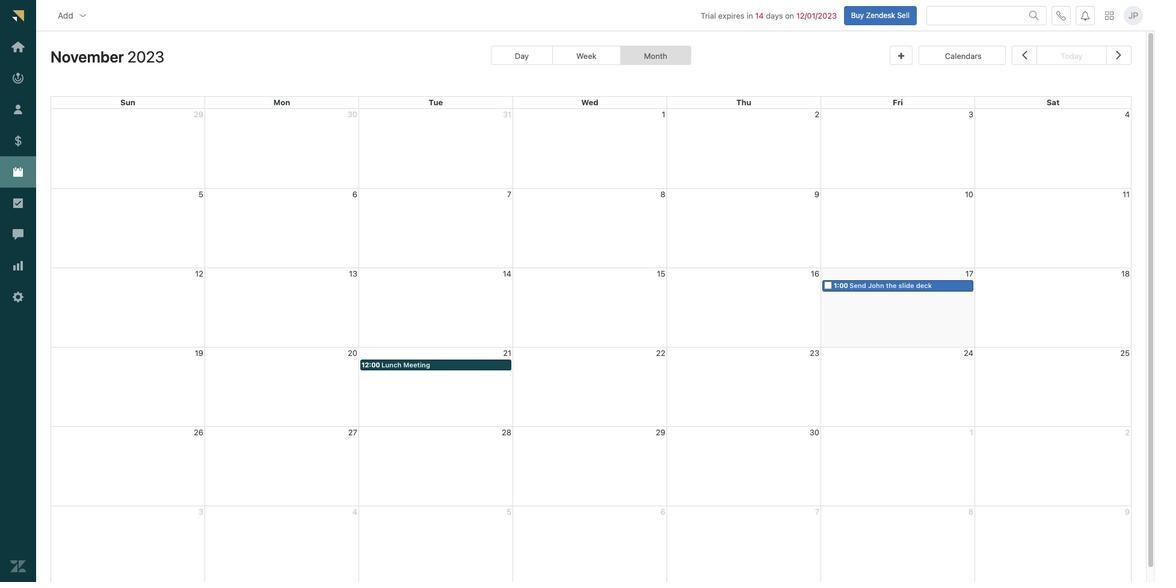 Task type: vqa. For each thing, say whether or not it's contained in the screenshot.
the bottommost 5
yes



Task type: locate. For each thing, give the bounding box(es) containing it.
1 vertical spatial 6
[[661, 507, 666, 517]]

0 horizontal spatial 6
[[353, 189, 358, 199]]

sat
[[1047, 98, 1060, 107]]

1 vertical spatial 30
[[810, 428, 820, 437]]

send
[[850, 282, 867, 290]]

sun
[[120, 98, 135, 107]]

0 horizontal spatial 3
[[199, 507, 203, 517]]

fri
[[893, 98, 903, 107]]

12/01/2023
[[797, 11, 837, 20]]

None checkbox
[[825, 282, 832, 290]]

4
[[1125, 109, 1130, 119], [353, 507, 358, 517]]

1 vertical spatial 4
[[353, 507, 358, 517]]

16
[[811, 269, 820, 278]]

add
[[58, 10, 73, 20]]

13
[[349, 269, 358, 278]]

23
[[810, 348, 820, 358]]

12
[[195, 269, 203, 278]]

17
[[966, 269, 974, 278]]

2
[[815, 109, 820, 119], [1126, 428, 1130, 437]]

24
[[964, 348, 974, 358]]

12:00
[[362, 361, 380, 369]]

thu
[[737, 98, 752, 107]]

chevron down image
[[78, 11, 88, 20]]

sell
[[898, 11, 910, 20]]

jp button
[[1124, 6, 1144, 25]]

20
[[348, 348, 358, 358]]

29
[[194, 109, 203, 119], [656, 428, 666, 437]]

calendars
[[946, 51, 982, 61]]

jp
[[1129, 10, 1139, 20]]

0 horizontal spatial 2
[[815, 109, 820, 119]]

zendesk
[[866, 11, 896, 20]]

calls image
[[1057, 11, 1067, 20]]

31
[[503, 109, 512, 119]]

1 vertical spatial 2
[[1126, 428, 1130, 437]]

15
[[657, 269, 666, 278]]

1 horizontal spatial 3
[[969, 109, 974, 119]]

search image
[[1030, 11, 1040, 20]]

0 vertical spatial 14
[[756, 11, 764, 20]]

deck
[[916, 282, 933, 290]]

25
[[1121, 348, 1130, 358]]

8
[[661, 189, 666, 199], [969, 507, 974, 517]]

9
[[815, 189, 820, 199], [1125, 507, 1130, 517]]

0 vertical spatial 7
[[507, 189, 512, 199]]

1 vertical spatial 8
[[969, 507, 974, 517]]

1
[[662, 109, 666, 119], [970, 428, 974, 437]]

1 vertical spatial 14
[[503, 269, 512, 278]]

1 horizontal spatial 30
[[810, 428, 820, 437]]

27
[[348, 428, 358, 437]]

0 vertical spatial 4
[[1125, 109, 1130, 119]]

buy zendesk sell
[[851, 11, 910, 20]]

1 vertical spatial 1
[[970, 428, 974, 437]]

1 horizontal spatial 5
[[507, 507, 512, 517]]

0 horizontal spatial 7
[[507, 189, 512, 199]]

0 vertical spatial 1
[[662, 109, 666, 119]]

1 vertical spatial 9
[[1125, 507, 1130, 517]]

0 vertical spatial 3
[[969, 109, 974, 119]]

6
[[353, 189, 358, 199], [661, 507, 666, 517]]

7
[[507, 189, 512, 199], [815, 507, 820, 517]]

0 horizontal spatial 29
[[194, 109, 203, 119]]

add button
[[48, 3, 97, 27]]

1:00 send john the slide deck
[[834, 282, 933, 290]]

0 vertical spatial 8
[[661, 189, 666, 199]]

week
[[577, 51, 597, 61]]

angle right image
[[1117, 47, 1122, 63]]

1 horizontal spatial 9
[[1125, 507, 1130, 517]]

slide
[[899, 282, 915, 290]]

month
[[644, 51, 668, 61]]

19
[[195, 348, 203, 358]]

11
[[1123, 189, 1130, 199]]

1 vertical spatial 3
[[199, 507, 203, 517]]

0 horizontal spatial 14
[[503, 269, 512, 278]]

1 horizontal spatial 8
[[969, 507, 974, 517]]

30
[[348, 109, 358, 119], [810, 428, 820, 437]]

1 horizontal spatial 29
[[656, 428, 666, 437]]

1 vertical spatial 7
[[815, 507, 820, 517]]

1 vertical spatial 5
[[507, 507, 512, 517]]

3
[[969, 109, 974, 119], [199, 507, 203, 517]]

on
[[786, 11, 795, 20]]

november 2023
[[51, 48, 164, 66]]

0 vertical spatial 30
[[348, 109, 358, 119]]

5
[[199, 189, 203, 199], [507, 507, 512, 517]]

1 horizontal spatial 14
[[756, 11, 764, 20]]

0 horizontal spatial 9
[[815, 189, 820, 199]]

0 horizontal spatial 5
[[199, 189, 203, 199]]

bell image
[[1081, 11, 1091, 20]]

2023
[[127, 48, 164, 66]]

0 horizontal spatial 1
[[662, 109, 666, 119]]

zendesk products image
[[1106, 11, 1114, 20]]

buy
[[851, 11, 864, 20]]

1 horizontal spatial 2
[[1126, 428, 1130, 437]]

14
[[756, 11, 764, 20], [503, 269, 512, 278]]

0 horizontal spatial 4
[[353, 507, 358, 517]]

1 horizontal spatial 7
[[815, 507, 820, 517]]

angle left image
[[1022, 47, 1028, 63]]



Task type: describe. For each thing, give the bounding box(es) containing it.
1 vertical spatial 29
[[656, 428, 666, 437]]

1:00
[[834, 282, 849, 290]]

days
[[766, 11, 783, 20]]

expires
[[719, 11, 745, 20]]

trial
[[701, 11, 716, 20]]

zendesk image
[[10, 559, 26, 575]]

0 vertical spatial 2
[[815, 109, 820, 119]]

tue
[[429, 98, 443, 107]]

22
[[656, 348, 666, 358]]

trial expires in 14 days on 12/01/2023
[[701, 11, 837, 20]]

26
[[194, 428, 203, 437]]

0 horizontal spatial 8
[[661, 189, 666, 199]]

lunch
[[382, 361, 402, 369]]

18
[[1122, 269, 1130, 278]]

0 vertical spatial 9
[[815, 189, 820, 199]]

plus image
[[899, 52, 905, 60]]

the
[[886, 282, 897, 290]]

0 vertical spatial 5
[[199, 189, 203, 199]]

1 horizontal spatial 6
[[661, 507, 666, 517]]

0 vertical spatial 29
[[194, 109, 203, 119]]

meeting
[[404, 361, 430, 369]]

12:00 lunch meeting
[[362, 361, 430, 369]]

0 horizontal spatial 30
[[348, 109, 358, 119]]

november
[[51, 48, 124, 66]]

buy zendesk sell button
[[844, 6, 917, 25]]

10
[[965, 189, 974, 199]]

in
[[747, 11, 753, 20]]

john
[[868, 282, 885, 290]]

wed
[[582, 98, 599, 107]]

28
[[502, 428, 512, 437]]

day
[[515, 51, 529, 61]]

1 horizontal spatial 4
[[1125, 109, 1130, 119]]

mon
[[274, 98, 290, 107]]

1 horizontal spatial 1
[[970, 428, 974, 437]]

0 vertical spatial 6
[[353, 189, 358, 199]]

21
[[503, 348, 512, 358]]

today
[[1061, 51, 1083, 61]]



